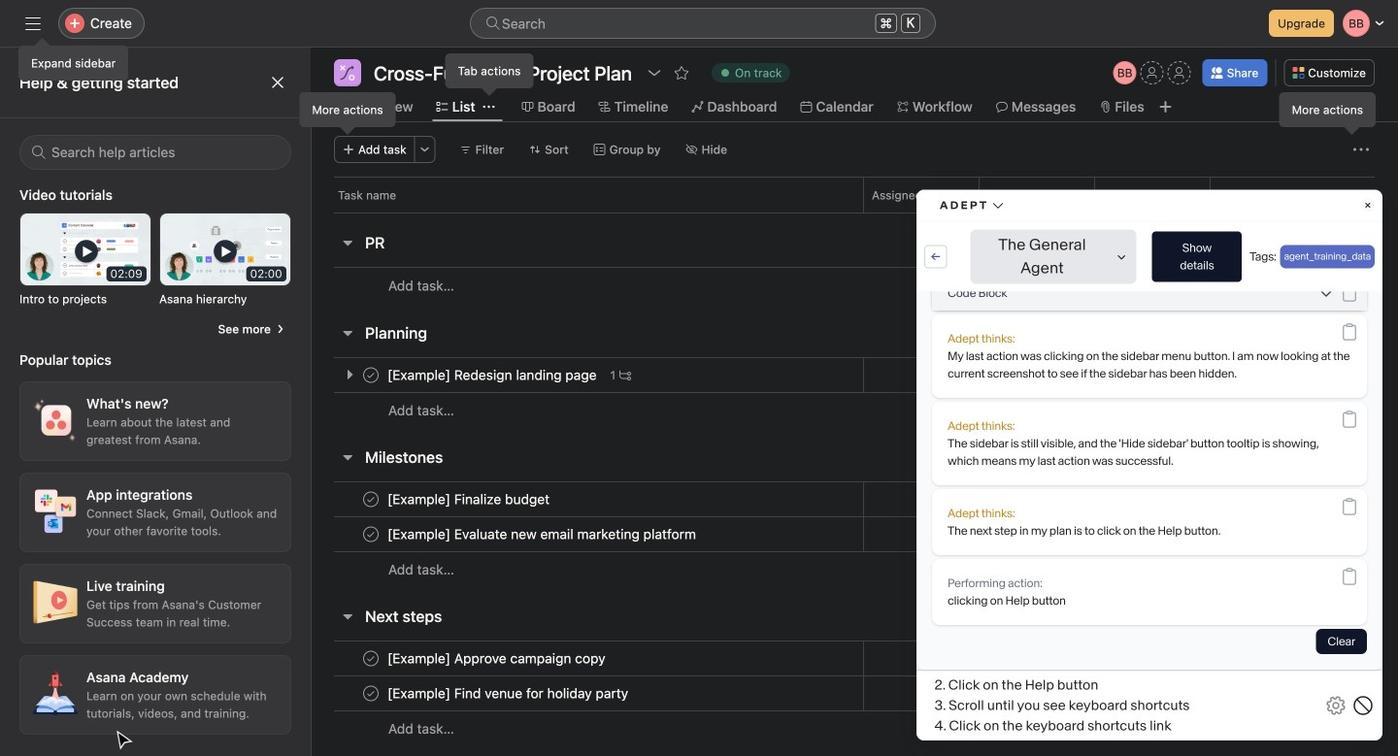 Task type: vqa. For each thing, say whether or not it's contained in the screenshot.
bottom 'field'
yes



Task type: locate. For each thing, give the bounding box(es) containing it.
add to starred image
[[674, 65, 690, 81]]

1 horizontal spatial none field
[[470, 8, 936, 39]]

[example] approve campaign copy cell
[[311, 641, 864, 677]]

[example] finalize budget cell
[[311, 482, 864, 518]]

task name text field inside [example] evaluate new email marketing platform cell
[[384, 525, 702, 544]]

0 vertical spatial none field
[[470, 8, 936, 39]]

mark complete checkbox inside [example] evaluate new email marketing platform cell
[[359, 523, 383, 546]]

show options for assignee column image
[[952, 189, 964, 201]]

1 mark complete image from the top
[[359, 364, 383, 387]]

expand sidebar image
[[25, 16, 41, 31]]

1 task name text field from the top
[[384, 366, 603, 385]]

4 mark complete image from the top
[[359, 682, 383, 706]]

None text field
[[369, 59, 637, 86]]

mark complete image for '[example] finalize budget' cell
[[359, 488, 383, 511]]

1 horizontal spatial more actions image
[[1354, 142, 1370, 157]]

show options image
[[647, 65, 662, 81]]

1 vertical spatial mark complete checkbox
[[359, 523, 383, 546]]

mark complete image inside [example] approve campaign copy 'cell'
[[359, 647, 383, 671]]

mark complete image inside [example] find venue for holiday party cell
[[359, 682, 383, 706]]

3 mark complete image from the top
[[359, 647, 383, 671]]

1 vertical spatial collapse task list for this group image
[[340, 450, 356, 465]]

mark complete checkbox inside '[example] finalize budget' cell
[[359, 488, 383, 511]]

0 vertical spatial collapse task list for this group image
[[340, 325, 356, 341]]

Mark complete checkbox
[[359, 364, 383, 387], [359, 523, 383, 546], [359, 647, 383, 671]]

mark complete checkbox inside [example] approve campaign copy 'cell'
[[359, 647, 383, 671]]

3 mark complete checkbox from the top
[[359, 647, 383, 671]]

mark complete image for [example] find venue for holiday party cell
[[359, 682, 383, 706]]

None field
[[470, 8, 936, 39], [19, 135, 291, 170]]

Task name text field
[[384, 366, 603, 385], [384, 490, 556, 509], [384, 525, 702, 544], [384, 684, 634, 704]]

collapse task list for this group image
[[340, 235, 356, 251], [340, 450, 356, 465]]

0 vertical spatial collapse task list for this group image
[[340, 235, 356, 251]]

expand subtask list for the task [example] redesign landing page image
[[342, 367, 357, 383]]

[example] evaluate new email marketing platform cell
[[311, 517, 864, 553]]

1 vertical spatial mark complete checkbox
[[359, 682, 383, 706]]

more actions image
[[1354, 142, 1370, 157], [419, 144, 431, 155]]

add tab image
[[1159, 99, 1174, 115]]

mark complete image
[[359, 364, 383, 387], [359, 488, 383, 511], [359, 647, 383, 671], [359, 682, 383, 706]]

2 mark complete image from the top
[[359, 488, 383, 511]]

header milestones tree grid
[[311, 482, 1399, 588]]

4 task name text field from the top
[[384, 684, 634, 704]]

2 mark complete checkbox from the top
[[359, 682, 383, 706]]

Mark complete checkbox
[[359, 488, 383, 511], [359, 682, 383, 706]]

task name text field for mark complete image within the '[example] finalize budget' cell
[[384, 490, 556, 509]]

Search tasks, projects, and more text field
[[470, 8, 936, 39]]

[example] find venue for holiday party cell
[[311, 676, 864, 712]]

mark complete image for [example] approve campaign copy 'cell'
[[359, 647, 383, 671]]

task name text field inside [example] find venue for holiday party cell
[[384, 684, 634, 704]]

Task name text field
[[384, 649, 612, 669]]

task name text field inside '[example] finalize budget' cell
[[384, 490, 556, 509]]

2 collapse task list for this group image from the top
[[340, 609, 356, 625]]

1 mark complete checkbox from the top
[[359, 488, 383, 511]]

1 collapse task list for this group image from the top
[[340, 325, 356, 341]]

mark complete image inside '[example] finalize budget' cell
[[359, 488, 383, 511]]

0 vertical spatial mark complete checkbox
[[359, 488, 383, 511]]

none field search help articles
[[19, 135, 291, 170]]

mark complete checkbox for task name text field in [example] find venue for holiday party cell
[[359, 682, 383, 706]]

0 vertical spatial mark complete checkbox
[[359, 364, 383, 387]]

3 task name text field from the top
[[384, 525, 702, 544]]

2 vertical spatial mark complete checkbox
[[359, 647, 383, 671]]

tooltip
[[19, 41, 127, 80], [446, 54, 533, 93], [300, 93, 395, 132], [1281, 93, 1375, 132]]

collapse task list for this group image
[[340, 325, 356, 341], [340, 609, 356, 625]]

show options for priority column image
[[1183, 189, 1195, 201]]

2 mark complete checkbox from the top
[[359, 523, 383, 546]]

1 vertical spatial collapse task list for this group image
[[340, 609, 356, 625]]

Search help articles text field
[[19, 135, 291, 170]]

tab actions image
[[483, 101, 495, 113]]

row
[[311, 177, 1399, 213], [334, 212, 1375, 214], [311, 267, 1399, 304], [311, 357, 1399, 393], [311, 392, 1399, 428], [311, 482, 1399, 518], [311, 517, 1399, 553], [311, 552, 1399, 588], [311, 641, 1399, 677], [311, 676, 1399, 712], [311, 711, 1399, 747]]

1 mark complete checkbox from the top
[[359, 364, 383, 387]]

1 vertical spatial none field
[[19, 135, 291, 170]]

0 horizontal spatial none field
[[19, 135, 291, 170]]

mark complete checkbox inside [example] find venue for holiday party cell
[[359, 682, 383, 706]]

mark complete checkbox inside "[example] redesign landing page" cell
[[359, 364, 383, 387]]

2 task name text field from the top
[[384, 490, 556, 509]]

task name text field for mark complete icon
[[384, 525, 702, 544]]

1 subtask image
[[620, 370, 631, 381]]



Task type: describe. For each thing, give the bounding box(es) containing it.
show options for due date column image
[[1068, 189, 1079, 201]]

task name text field for mark complete image in [example] find venue for holiday party cell
[[384, 684, 634, 704]]

header next steps tree grid
[[311, 641, 1399, 747]]

collapse task list for this group image for task name text box
[[340, 609, 356, 625]]

close help & getting started image
[[270, 75, 286, 90]]

manage project members image
[[1114, 61, 1137, 85]]

mark complete checkbox for task name text field within the [example] evaluate new email marketing platform cell
[[359, 523, 383, 546]]

mark complete checkbox for task name text field inside '[example] finalize budget' cell
[[359, 488, 383, 511]]

1 collapse task list for this group image from the top
[[340, 235, 356, 251]]

mark complete checkbox for task name text box
[[359, 647, 383, 671]]

line_and_symbols image
[[340, 65, 356, 81]]

2 collapse task list for this group image from the top
[[340, 450, 356, 465]]

0 horizontal spatial more actions image
[[419, 144, 431, 155]]

intro to projects image
[[20, 214, 151, 286]]

[example] redesign landing page cell
[[311, 357, 864, 393]]

collapse task list for this group image for mark complete option inside "[example] redesign landing page" cell
[[340, 325, 356, 341]]

task name text field inside "[example] redesign landing page" cell
[[384, 366, 603, 385]]

header planning tree grid
[[311, 357, 1399, 428]]

asana hierarchy image
[[160, 214, 290, 286]]

mark complete image
[[359, 523, 383, 546]]

none field search tasks, projects, and more
[[470, 8, 936, 39]]



